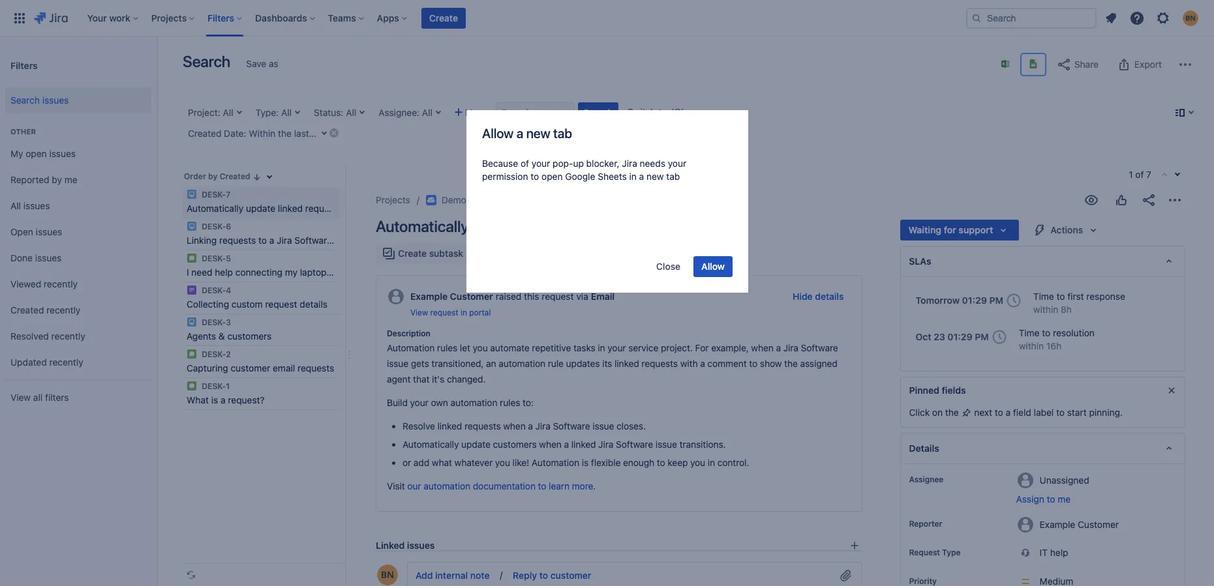 Task type: describe. For each thing, give the bounding box(es) containing it.
learn
[[549, 481, 570, 492]]

0 horizontal spatial in
[[461, 308, 467, 318]]

desk-6
[[200, 222, 231, 232]]

it help
[[1040, 548, 1069, 559]]

level
[[356, 267, 376, 278]]

1 vertical spatial automation
[[451, 398, 498, 409]]

automate
[[491, 343, 530, 354]]

details element
[[901, 434, 1186, 465]]

reported
[[10, 174, 49, 185]]

it help image for agents & customers
[[187, 317, 197, 328]]

view for view all filters
[[10, 392, 31, 403]]

by for order
[[208, 172, 218, 181]]

service inside automation rules let you automate repetitive tasks in your service project. for example, when a jira software issue gets transitioned, an automation rule updates its linked requests with a comment to show the assigned agent that it's changed.
[[629, 343, 659, 354]]

2 horizontal spatial you
[[691, 458, 706, 469]]

0 horizontal spatial 7
[[226, 190, 231, 200]]

tasks
[[574, 343, 596, 354]]

customer inside reply to customer "button"
[[551, 571, 592, 582]]

software up automatically update customers when a linked jira software issue transitions.
[[553, 421, 591, 432]]

2 vertical spatial update
[[462, 439, 491, 450]]

or add what whatever you like! automation is flexible enough to keep you in control.
[[403, 458, 752, 469]]

desk- for customer
[[202, 350, 226, 360]]

capturing
[[187, 363, 228, 374]]

not available - this is the first issue image
[[1160, 170, 1171, 181]]

filters
[[10, 60, 38, 71]]

within 16h button
[[1020, 340, 1062, 353]]

next
[[975, 407, 993, 419]]

a right with
[[701, 358, 706, 370]]

type
[[943, 548, 961, 558]]

1 vertical spatial update
[[472, 217, 520, 236]]

jira up my
[[277, 235, 292, 246]]

assign to me
[[1017, 494, 1071, 505]]

repetitive
[[532, 343, 571, 354]]

rule
[[548, 358, 564, 370]]

other group
[[5, 114, 151, 380]]

pinned fields
[[910, 385, 967, 396]]

when for resolve linked requests when a jira software issue closes.
[[504, 421, 526, 432]]

what
[[187, 395, 209, 406]]

a down desk-1
[[221, 395, 226, 406]]

jira up automatically update customers when a linked jira software issue transitions.
[[536, 421, 551, 432]]

my open issues
[[10, 148, 76, 159]]

create subtask
[[398, 248, 464, 259]]

jira up flexible
[[599, 439, 614, 450]]

assign
[[1017, 494, 1045, 505]]

example customer raised this request via email
[[411, 291, 615, 302]]

to left jql
[[659, 106, 667, 118]]

1 vertical spatial 3
[[226, 318, 231, 328]]

0 vertical spatial help
[[215, 267, 233, 278]]

done issues
[[10, 252, 62, 263]]

create banner
[[0, 0, 1215, 37]]

linked up the 'or add what whatever you like! automation is flexible enough to keep you in control.'
[[572, 439, 596, 450]]

visit our automation documentation to learn more .
[[387, 481, 596, 492]]

1 horizontal spatial search
[[183, 52, 231, 71]]

1 vertical spatial 01:29
[[948, 332, 973, 343]]

6
[[226, 222, 231, 232]]

desk-4
[[200, 286, 231, 296]]

unassigned
[[1040, 475, 1090, 486]]

profile image of ben nelson image
[[377, 565, 398, 586]]

hide details
[[793, 291, 844, 302]]

switch
[[628, 106, 656, 118]]

0 vertical spatial automatically
[[187, 203, 244, 214]]

automation inside automation rules let you automate repetitive tasks in your service project. for example, when a jira software issue gets transitioned, an automation rule updates its linked requests with a comment to show the assigned agent that it's changed.
[[499, 358, 546, 370]]

1 vertical spatial automatically update linked requests
[[376, 217, 626, 236]]

within 8h button
[[1034, 304, 1073, 317]]

search for search issues
[[10, 94, 40, 105]]

me for reported by me
[[64, 174, 77, 185]]

desk- for is
[[202, 382, 226, 392]]

time to resolution within 16h
[[1020, 328, 1095, 352]]

when for automatically update customers when a linked jira software issue transitions.
[[540, 439, 562, 450]]

build your own automation rules to:
[[387, 398, 534, 409]]

issues for search issues
[[42, 94, 69, 105]]

field
[[1014, 407, 1032, 419]]

created inside created recently link
[[10, 305, 44, 316]]

viewed recently link
[[5, 272, 151, 298]]

1 horizontal spatial automation
[[532, 458, 580, 469]]

email
[[273, 363, 295, 374]]

updated recently
[[10, 357, 83, 368]]

your inside automation rules let you automate repetitive tasks in your service project. for example, when a jira software issue gets transitioned, an automation rule updates its linked requests with a comment to show the assigned agent that it's changed.
[[608, 343, 626, 354]]

Search issues using keywords text field
[[496, 102, 574, 123]]

agent
[[387, 374, 411, 385]]

to left learn
[[538, 481, 547, 492]]

open
[[10, 226, 33, 237]]

within inside "time to first response within 8h"
[[1034, 304, 1059, 315]]

to up connecting
[[259, 235, 267, 246]]

customers for update
[[493, 439, 537, 450]]

to right laptop
[[329, 267, 338, 278]]

&
[[219, 331, 225, 342]]

first
[[1068, 291, 1085, 302]]

small image
[[252, 172, 262, 183]]

add internal note
[[416, 571, 490, 582]]

save as
[[246, 58, 279, 69]]

1 vertical spatial help
[[1051, 548, 1069, 559]]

details
[[910, 443, 940, 454]]

issue up the 'keep' in the bottom right of the page
[[656, 439, 678, 450]]

on
[[933, 407, 943, 419]]

changed.
[[447, 374, 486, 385]]

viewed
[[10, 278, 41, 290]]

0 horizontal spatial 1
[[226, 382, 230, 392]]

details inside hide details button
[[816, 291, 844, 302]]

like!
[[513, 458, 530, 469]]

desk- for need
[[202, 254, 226, 264]]

0 vertical spatial customer
[[231, 363, 270, 374]]

enough
[[624, 458, 655, 469]]

request type
[[910, 548, 961, 558]]

desk- for &
[[202, 318, 226, 328]]

our
[[408, 481, 421, 492]]

desk- for custom
[[202, 286, 226, 296]]

note
[[471, 571, 490, 582]]

0 horizontal spatial your
[[410, 398, 429, 409]]

requests inside automation rules let you automate repetitive tasks in your service project. for example, when a jira software issue gets transitioned, an automation rule updates its linked requests with a comment to show the assigned agent that it's changed.
[[642, 358, 678, 370]]

my
[[285, 267, 298, 278]]

0 vertical spatial the
[[340, 267, 354, 278]]

view request in portal
[[411, 308, 491, 318]]

linked up linking requests to a jira software issue
[[278, 203, 303, 214]]

linked down the 'project'
[[523, 217, 564, 236]]

pinning.
[[1090, 407, 1123, 419]]

i need help connecting my laptop to the level 3 printer
[[187, 267, 414, 278]]

issues for linked issues
[[407, 541, 435, 552]]

show
[[760, 358, 782, 370]]

hide details button
[[785, 287, 852, 307]]

a down to:
[[528, 421, 533, 432]]

software down closes.
[[616, 439, 654, 450]]

to inside "button"
[[540, 571, 548, 582]]

search image
[[972, 13, 983, 23]]

gets
[[411, 358, 429, 370]]

request
[[910, 548, 941, 558]]

demo service project image
[[426, 195, 437, 206]]

view all filters
[[10, 392, 69, 403]]

portal
[[470, 308, 491, 318]]

you inside automation rules let you automate repetitive tasks in your service project. for example, when a jira software issue gets transitioned, an automation rule updates its linked requests with a comment to show the assigned agent that it's changed.
[[473, 343, 488, 354]]

share link
[[1050, 54, 1106, 75]]

oct 23 01:29 pm
[[916, 332, 990, 343]]

created recently
[[10, 305, 81, 316]]

to inside automation rules let you automate repetitive tasks in your service project. for example, when a jira software issue gets transitioned, an automation rule updates its linked requests with a comment to show the assigned agent that it's changed.
[[750, 358, 758, 370]]

software up laptop
[[295, 235, 332, 246]]

linked down "own"
[[438, 421, 462, 432]]

to right next at the right bottom of page
[[995, 407, 1004, 419]]

agents
[[187, 331, 216, 342]]

open in google sheets image
[[1029, 59, 1039, 69]]

a left the field
[[1006, 407, 1011, 419]]

add attachment image
[[839, 569, 855, 584]]

desk-2
[[200, 350, 231, 360]]

agents & customers
[[187, 331, 272, 342]]

linking
[[187, 235, 217, 246]]

1 horizontal spatial rules
[[500, 398, 521, 409]]

save as button
[[240, 54, 285, 74]]

0 vertical spatial automatically update linked requests
[[187, 203, 342, 214]]

tomorrow
[[916, 295, 960, 306]]

open issues link
[[5, 219, 151, 245]]

1 horizontal spatial request
[[431, 308, 459, 318]]

1 of 7
[[1130, 169, 1152, 180]]

the inside automation rules let you automate repetitive tasks in your service project. for example, when a jira software issue gets transitioned, an automation rule updates its linked requests with a comment to show the assigned agent that it's changed.
[[785, 358, 798, 370]]

0 vertical spatial 01:29
[[963, 295, 988, 306]]

build
[[387, 398, 408, 409]]

0 vertical spatial service
[[469, 195, 500, 206]]

1 horizontal spatial pm
[[990, 295, 1004, 306]]

when inside automation rules let you automate repetitive tasks in your service project. for example, when a jira software issue gets transitioned, an automation rule updates its linked requests with a comment to show the assigned agent that it's changed.
[[752, 343, 774, 354]]

time for time to first response within 8h
[[1034, 291, 1055, 302]]

its
[[603, 358, 613, 370]]

issues for all issues
[[23, 200, 50, 211]]

relates to
[[376, 559, 412, 569]]

1 horizontal spatial you
[[495, 458, 510, 469]]

resolved recently
[[10, 331, 85, 342]]

assigned
[[801, 358, 838, 370]]

search issues link
[[5, 87, 151, 114]]



Task type: vqa. For each thing, say whether or not it's contained in the screenshot.
Assignee
yes



Task type: locate. For each thing, give the bounding box(es) containing it.
service request image for what is a request?
[[187, 381, 197, 392]]

to inside button
[[1047, 494, 1056, 505]]

a up the 'or add what whatever you like! automation is flexible enough to keep you in control.'
[[564, 439, 569, 450]]

me inside button
[[1058, 494, 1071, 505]]

2 horizontal spatial when
[[752, 343, 774, 354]]

to
[[659, 106, 667, 118], [259, 235, 267, 246], [329, 267, 338, 278], [1057, 291, 1066, 302], [1043, 328, 1051, 339], [750, 358, 758, 370], [995, 407, 1004, 419], [1057, 407, 1065, 419], [657, 458, 666, 469], [538, 481, 547, 492], [1047, 494, 1056, 505], [405, 559, 412, 569], [540, 571, 548, 582]]

response
[[1087, 291, 1126, 302]]

0 horizontal spatial is
[[211, 395, 218, 406]]

recently for created recently
[[46, 305, 81, 316]]

a up show on the right
[[777, 343, 781, 354]]

let
[[460, 343, 471, 354]]

pm
[[990, 295, 1004, 306], [976, 332, 990, 343]]

link an issue image
[[850, 541, 861, 552]]

automation down changed.
[[451, 398, 498, 409]]

3 right level
[[378, 267, 384, 278]]

the left level
[[340, 267, 354, 278]]

16h
[[1047, 341, 1062, 352]]

/
[[498, 570, 505, 581]]

to inside time to resolution within 16h
[[1043, 328, 1051, 339]]

desk-7
[[200, 190, 231, 200]]

service request image
[[187, 253, 197, 264]]

me for assign to me
[[1058, 494, 1071, 505]]

to down linked issues
[[405, 559, 412, 569]]

1 vertical spatial service
[[629, 343, 659, 354]]

linked right its
[[615, 358, 640, 370]]

issue left closes.
[[593, 421, 615, 432]]

0 horizontal spatial automation
[[387, 343, 435, 354]]

0 vertical spatial it help image
[[187, 221, 197, 232]]

0 vertical spatial service request image
[[187, 349, 197, 360]]

clockicon image for oct 23 01:29 pm
[[990, 327, 1010, 348]]

automation down what
[[424, 481, 471, 492]]

automation
[[499, 358, 546, 370], [451, 398, 498, 409], [424, 481, 471, 492]]

automation down description
[[387, 343, 435, 354]]

1 vertical spatial in
[[598, 343, 606, 354]]

custom
[[232, 299, 263, 310]]

1 vertical spatial 7
[[226, 190, 231, 200]]

issues
[[42, 94, 69, 105], [49, 148, 76, 159], [23, 200, 50, 211], [36, 226, 62, 237], [35, 252, 62, 263], [407, 541, 435, 552]]

1 vertical spatial me
[[1058, 494, 1071, 505]]

clockicon image for tomorrow 01:29 pm
[[1004, 291, 1025, 311]]

a
[[269, 235, 274, 246], [777, 343, 781, 354], [701, 358, 706, 370], [221, 395, 226, 406], [1006, 407, 1011, 419], [528, 421, 533, 432], [564, 439, 569, 450]]

other
[[10, 127, 36, 136]]

0 vertical spatial time
[[1034, 291, 1055, 302]]

0 horizontal spatial by
[[52, 174, 62, 185]]

search issues group
[[5, 84, 151, 118]]

details right hide
[[816, 291, 844, 302]]

view for view request in portal
[[411, 308, 428, 318]]

issues for done issues
[[35, 252, 62, 263]]

need
[[192, 267, 213, 278]]

updated recently link
[[5, 350, 151, 376]]

0 horizontal spatial request
[[265, 299, 297, 310]]

remove criteria image
[[329, 128, 339, 138]]

0 vertical spatial search
[[183, 52, 231, 71]]

capturing customer email requests
[[187, 363, 334, 374]]

automatically up create subtask button
[[376, 217, 469, 236]]

0 horizontal spatial view
[[10, 392, 31, 403]]

rules left to:
[[500, 398, 521, 409]]

search left save
[[183, 52, 231, 71]]

jira inside automation rules let you automate repetitive tasks in your service project. for example, when a jira software issue gets transitioned, an automation rule updates its linked requests with a comment to show the assigned agent that it's changed.
[[784, 343, 799, 354]]

to:
[[523, 398, 534, 409]]

service right demo
[[469, 195, 500, 206]]

visit
[[387, 481, 405, 492]]

automatically up add
[[403, 439, 459, 450]]

recently inside "resolved recently" link
[[51, 331, 85, 342]]

to inside "time to first response within 8h"
[[1057, 291, 1066, 302]]

create
[[429, 12, 458, 23], [398, 248, 427, 259]]

in inside automation rules let you automate repetitive tasks in your service project. for example, when a jira software issue gets transitioned, an automation rule updates its linked requests with a comment to show the assigned agent that it's changed.
[[598, 343, 606, 354]]

time for time to resolution within 16h
[[1020, 328, 1040, 339]]

internal
[[436, 571, 468, 582]]

slas element
[[901, 246, 1186, 277]]

0 horizontal spatial details
[[300, 299, 328, 310]]

desk- for update
[[202, 190, 226, 200]]

1 vertical spatial within
[[1020, 341, 1045, 352]]

automatically update linked requests down small icon
[[187, 203, 342, 214]]

1 left of
[[1130, 169, 1134, 180]]

desk-3
[[200, 318, 231, 328]]

updates
[[566, 358, 600, 370]]

a up connecting
[[269, 235, 274, 246]]

is down desk-1
[[211, 395, 218, 406]]

1 vertical spatial view
[[10, 392, 31, 403]]

desk- up the "capturing"
[[202, 350, 226, 360]]

0 horizontal spatial me
[[64, 174, 77, 185]]

1 vertical spatial create
[[398, 248, 427, 259]]

recently for viewed recently
[[44, 278, 78, 290]]

1 vertical spatial service request image
[[187, 381, 197, 392]]

projects
[[376, 195, 411, 206]]

assign to me button
[[1017, 494, 1172, 507]]

0 vertical spatial me
[[64, 174, 77, 185]]

0 vertical spatial pm
[[990, 295, 1004, 306]]

customer down 2
[[231, 363, 270, 374]]

view left all
[[10, 392, 31, 403]]

resolved recently link
[[5, 324, 151, 350]]

4 desk- from the top
[[202, 286, 226, 296]]

created
[[220, 172, 250, 181], [10, 305, 44, 316]]

2 vertical spatial the
[[946, 407, 960, 419]]

by right reported at the left top
[[52, 174, 62, 185]]

7 desk- from the top
[[202, 382, 226, 392]]

0 horizontal spatial search
[[10, 94, 40, 105]]

the right show on the right
[[785, 358, 798, 370]]

flexible
[[591, 458, 621, 469]]

desk- up linking
[[202, 222, 226, 232]]

to left the 'keep' in the bottom right of the page
[[657, 458, 666, 469]]

0 horizontal spatial customer
[[231, 363, 270, 374]]

5 desk- from the top
[[202, 318, 226, 328]]

1 up what is a request?
[[226, 382, 230, 392]]

filters
[[45, 392, 69, 403]]

0 horizontal spatial created
[[10, 305, 44, 316]]

2 vertical spatial when
[[540, 439, 562, 450]]

to left show on the right
[[750, 358, 758, 370]]

1 horizontal spatial 1
[[1130, 169, 1134, 180]]

2 it help image from the top
[[187, 317, 197, 328]]

search inside group
[[10, 94, 40, 105]]

create for create subtask
[[398, 248, 427, 259]]

open in microsoft excel image
[[1001, 59, 1011, 69]]

1 horizontal spatial service
[[629, 343, 659, 354]]

1 vertical spatial customers
[[493, 439, 537, 450]]

1 vertical spatial when
[[504, 421, 526, 432]]

3 up agents & customers
[[226, 318, 231, 328]]

0 horizontal spatial automatically update linked requests
[[187, 203, 342, 214]]

clockicon image
[[1004, 291, 1025, 311], [990, 327, 1010, 348]]

2 horizontal spatial request
[[542, 291, 574, 302]]

1 horizontal spatial customer
[[551, 571, 592, 582]]

0 horizontal spatial customers
[[227, 331, 272, 342]]

created inside order by created link
[[220, 172, 250, 181]]

of
[[1136, 169, 1145, 180]]

my open issues link
[[5, 141, 151, 167]]

automation down automatically update customers when a linked jira software issue transitions.
[[532, 458, 580, 469]]

0 vertical spatial in
[[461, 308, 467, 318]]

desk- down order by created at top left
[[202, 190, 226, 200]]

start
[[1068, 407, 1087, 419]]

1 vertical spatial the
[[785, 358, 798, 370]]

1 horizontal spatial created
[[220, 172, 250, 181]]

help down 5
[[215, 267, 233, 278]]

our automation documentation to learn more link
[[408, 481, 594, 492]]

update down demo service project
[[472, 217, 520, 236]]

0 horizontal spatial rules
[[437, 343, 458, 354]]

recently up created recently
[[44, 278, 78, 290]]

search inside button
[[584, 107, 614, 118]]

0 horizontal spatial create
[[398, 248, 427, 259]]

when up show on the right
[[752, 343, 774, 354]]

0 horizontal spatial when
[[504, 421, 526, 432]]

reply to customer button
[[505, 566, 600, 587]]

0 vertical spatial 7
[[1147, 169, 1152, 180]]

1 horizontal spatial in
[[598, 343, 606, 354]]

Search field
[[967, 8, 1097, 28]]

2 vertical spatial automation
[[424, 481, 471, 492]]

pm left within 8h button
[[990, 295, 1004, 306]]

it help image
[[187, 189, 197, 200]]

0 vertical spatial 1
[[1130, 169, 1134, 180]]

1 vertical spatial search
[[10, 94, 40, 105]]

you right let
[[473, 343, 488, 354]]

desk- up what is a request?
[[202, 382, 226, 392]]

recently inside created recently link
[[46, 305, 81, 316]]

in down transitions.
[[708, 458, 716, 469]]

within inside time to resolution within 16h
[[1020, 341, 1045, 352]]

customer
[[231, 363, 270, 374], [551, 571, 592, 582]]

to left start
[[1057, 407, 1065, 419]]

in left portal on the bottom left of page
[[461, 308, 467, 318]]

create for create
[[429, 12, 458, 23]]

subtask
[[429, 248, 464, 259]]

service left project.
[[629, 343, 659, 354]]

1 vertical spatial rules
[[500, 398, 521, 409]]

1 horizontal spatial customers
[[493, 439, 537, 450]]

0 vertical spatial rules
[[437, 343, 458, 354]]

1 horizontal spatial your
[[608, 343, 626, 354]]

2 vertical spatial in
[[708, 458, 716, 469]]

2 horizontal spatial the
[[946, 407, 960, 419]]

jira down hide
[[784, 343, 799, 354]]

share
[[1075, 59, 1099, 70]]

your left "own"
[[410, 398, 429, 409]]

2 vertical spatial automatically
[[403, 439, 459, 450]]

service request with approvals image
[[187, 285, 197, 296]]

rules inside automation rules let you automate repetitive tasks in your service project. for example, when a jira software issue gets transitioned, an automation rule updates its linked requests with a comment to show the assigned agent that it's changed.
[[437, 343, 458, 354]]

recently inside viewed recently link
[[44, 278, 78, 290]]

1 horizontal spatial by
[[208, 172, 218, 181]]

by right order
[[208, 172, 218, 181]]

request down example
[[431, 308, 459, 318]]

2 service request image from the top
[[187, 381, 197, 392]]

clockicon image left within 16h button
[[990, 327, 1010, 348]]

this
[[524, 291, 540, 302]]

hide message image
[[1165, 383, 1180, 399]]

issue inside automation rules let you automate repetitive tasks in your service project. for example, when a jira software issue gets transitioned, an automation rule updates its linked requests with a comment to show the assigned agent that it's changed.
[[387, 358, 409, 370]]

it's
[[432, 374, 445, 385]]

5
[[226, 254, 231, 264]]

1 horizontal spatial is
[[582, 458, 589, 469]]

update down small icon
[[246, 203, 276, 214]]

is left flexible
[[582, 458, 589, 469]]

time up within 16h button
[[1020, 328, 1040, 339]]

an
[[486, 358, 497, 370]]

1 service request image from the top
[[187, 349, 197, 360]]

the right on
[[946, 407, 960, 419]]

view down example
[[411, 308, 428, 318]]

recently for updated recently
[[49, 357, 83, 368]]

pm right 23
[[976, 332, 990, 343]]

i
[[187, 267, 189, 278]]

time to first response within 8h
[[1034, 291, 1126, 315]]

2 desk- from the top
[[202, 222, 226, 232]]

click on the
[[910, 407, 962, 419]]

tomorrow 01:29 pm
[[916, 295, 1004, 306]]

time inside time to resolution within 16h
[[1020, 328, 1040, 339]]

within
[[1034, 304, 1059, 315], [1020, 341, 1045, 352]]

recently down created recently link
[[51, 331, 85, 342]]

it help image up agents
[[187, 317, 197, 328]]

recently inside updated recently 'link'
[[49, 357, 83, 368]]

automation rules let you automate repetitive tasks in your service project. for example, when a jira software issue gets transitioned, an automation rule updates its linked requests with a comment to show the assigned agent that it's changed.
[[387, 343, 841, 385]]

when down to:
[[504, 421, 526, 432]]

export button
[[1111, 54, 1169, 75]]

add
[[414, 458, 430, 469]]

0 vertical spatial customers
[[227, 331, 272, 342]]

issues inside group
[[42, 94, 69, 105]]

0 vertical spatial create
[[429, 12, 458, 23]]

1 vertical spatial pm
[[976, 332, 990, 343]]

in up its
[[598, 343, 606, 354]]

1 horizontal spatial me
[[1058, 494, 1071, 505]]

control.
[[718, 458, 750, 469]]

resolved
[[10, 331, 49, 342]]

order
[[184, 172, 206, 181]]

customers for &
[[227, 331, 272, 342]]

0 vertical spatial automation
[[499, 358, 546, 370]]

request left via
[[542, 291, 574, 302]]

software inside automation rules let you automate repetitive tasks in your service project. for example, when a jira software issue gets transitioned, an automation rule updates its linked requests with a comment to show the assigned agent that it's changed.
[[801, 343, 839, 354]]

help right it on the right bottom of page
[[1051, 548, 1069, 559]]

order by created
[[184, 172, 250, 181]]

2 horizontal spatial in
[[708, 458, 716, 469]]

by
[[208, 172, 218, 181], [52, 174, 62, 185]]

automation inside automation rules let you automate repetitive tasks in your service project. for example, when a jira software issue gets transitioned, an automation rule updates its linked requests with a comment to show the assigned agent that it's changed.
[[387, 343, 435, 354]]

it help image for linking requests to a jira software issue
[[187, 221, 197, 232]]

1 vertical spatial time
[[1020, 328, 1040, 339]]

rules left let
[[437, 343, 458, 354]]

desk-1
[[200, 382, 230, 392]]

0 vertical spatial your
[[608, 343, 626, 354]]

1 vertical spatial automatically
[[376, 217, 469, 236]]

1 vertical spatial customer
[[551, 571, 592, 582]]

desk- up collecting
[[202, 286, 226, 296]]

service
[[469, 195, 500, 206], [629, 343, 659, 354]]

projects link
[[376, 193, 411, 208]]

me inside the other 'group'
[[64, 174, 77, 185]]

customer right reply
[[551, 571, 592, 582]]

issue up level
[[335, 235, 357, 246]]

1 vertical spatial automation
[[532, 458, 580, 469]]

jql
[[670, 106, 687, 118]]

me down unassigned
[[1058, 494, 1071, 505]]

transitioned,
[[432, 358, 484, 370]]

is
[[211, 395, 218, 406], [582, 458, 589, 469]]

service request image for capturing customer email requests
[[187, 349, 197, 360]]

that
[[413, 374, 430, 385]]

0 vertical spatial automation
[[387, 343, 435, 354]]

next issue 'desk-6' ( type 'j' ) image
[[1173, 170, 1184, 180]]

0 horizontal spatial help
[[215, 267, 233, 278]]

issues for open issues
[[36, 226, 62, 237]]

1 horizontal spatial automatically update linked requests
[[376, 217, 626, 236]]

it help image
[[187, 221, 197, 232], [187, 317, 197, 328]]

time inside "time to first response within 8h"
[[1034, 291, 1055, 302]]

open
[[26, 148, 47, 159]]

jira image
[[34, 10, 68, 26], [34, 10, 68, 26]]

when down resolve linked requests when a jira software issue closes.
[[540, 439, 562, 450]]

for
[[696, 343, 709, 354]]

0 horizontal spatial pm
[[976, 332, 990, 343]]

0 vertical spatial update
[[246, 203, 276, 214]]

7 down order by created link
[[226, 190, 231, 200]]

search for search button
[[584, 107, 614, 118]]

automatically update linked requests down demo service project
[[376, 217, 626, 236]]

view
[[411, 308, 428, 318], [10, 392, 31, 403]]

software
[[295, 235, 332, 246], [801, 343, 839, 354], [553, 421, 591, 432], [616, 439, 654, 450]]

0 vertical spatial 3
[[378, 267, 384, 278]]

create inside primary element
[[429, 12, 458, 23]]

automation down the automate
[[499, 358, 546, 370]]

customers right &
[[227, 331, 272, 342]]

1
[[1130, 169, 1134, 180], [226, 382, 230, 392]]

created recently link
[[5, 298, 151, 324]]

01:29 right tomorrow at the bottom of page
[[963, 295, 988, 306]]

me down my open issues link
[[64, 174, 77, 185]]

0 vertical spatial when
[[752, 343, 774, 354]]

1 vertical spatial it help image
[[187, 317, 197, 328]]

search left switch on the right of page
[[584, 107, 614, 118]]

to right assign
[[1047, 494, 1056, 505]]

1 horizontal spatial details
[[816, 291, 844, 302]]

create button
[[422, 8, 466, 28]]

you down transitions.
[[691, 458, 706, 469]]

0 horizontal spatial 3
[[226, 318, 231, 328]]

slas
[[910, 256, 932, 267]]

by for reported
[[52, 174, 62, 185]]

more
[[572, 481, 594, 492]]

details
[[816, 291, 844, 302], [300, 299, 328, 310]]

by inside the other 'group'
[[52, 174, 62, 185]]

service request image down agents
[[187, 349, 197, 360]]

it help image up linking
[[187, 221, 197, 232]]

reported by me
[[10, 174, 77, 185]]

linked
[[376, 541, 405, 552]]

1 desk- from the top
[[202, 190, 226, 200]]

desk- for requests
[[202, 222, 226, 232]]

example
[[411, 291, 448, 302]]

open issues
[[10, 226, 62, 237]]

issue up agent
[[387, 358, 409, 370]]

desk- up &
[[202, 318, 226, 328]]

resolve
[[403, 421, 435, 432]]

customers
[[227, 331, 272, 342], [493, 439, 537, 450]]

rules
[[437, 343, 458, 354], [500, 398, 521, 409]]

1 it help image from the top
[[187, 221, 197, 232]]

1 horizontal spatial 3
[[378, 267, 384, 278]]

recently for resolved recently
[[51, 331, 85, 342]]

or
[[403, 458, 411, 469]]

primary element
[[8, 0, 967, 36]]

to up within 16h button
[[1043, 328, 1051, 339]]

details down laptop
[[300, 299, 328, 310]]

created left small icon
[[220, 172, 250, 181]]

1 vertical spatial clockicon image
[[990, 327, 1010, 348]]

1 horizontal spatial help
[[1051, 548, 1069, 559]]

1 horizontal spatial create
[[429, 12, 458, 23]]

label
[[1035, 407, 1055, 419]]

resolve linked requests when a jira software issue closes.
[[403, 421, 646, 432]]

demo service project
[[442, 195, 532, 206]]

6 desk- from the top
[[202, 350, 226, 360]]

1 vertical spatial is
[[582, 458, 589, 469]]

automatically update customers when a linked jira software issue transitions.
[[403, 439, 726, 450]]

1 horizontal spatial when
[[540, 439, 562, 450]]

3 desk- from the top
[[202, 254, 226, 264]]

linked inside automation rules let you automate repetitive tasks in your service project. for example, when a jira software issue gets transitioned, an automation rule updates its linked requests with a comment to show the assigned agent that it's changed.
[[615, 358, 640, 370]]

service request image
[[187, 349, 197, 360], [187, 381, 197, 392]]

clockicon image left within 8h button
[[1004, 291, 1025, 311]]

within left 8h
[[1034, 304, 1059, 315]]

it
[[1040, 548, 1048, 559]]

01:29 right 23
[[948, 332, 973, 343]]

1 vertical spatial 1
[[226, 382, 230, 392]]



